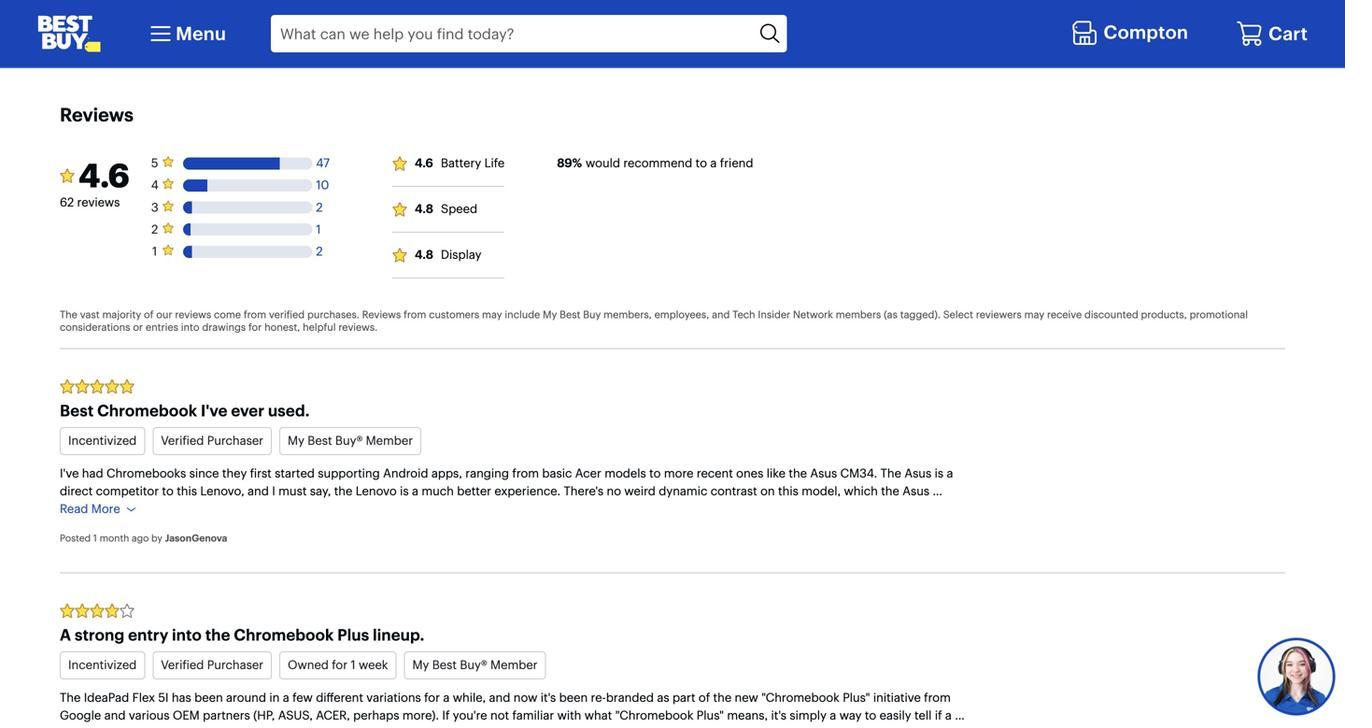 Task type: describe. For each thing, give the bounding box(es) containing it.
month
[[100, 532, 129, 544]]

62 reviews
[[60, 195, 120, 210]]

owned for 1 week button
[[279, 651, 397, 679]]

1 vertical spatial member
[[491, 658, 538, 672]]

read more button
[[60, 500, 139, 518]]

purchaser for used.
[[207, 433, 264, 448]]

tagged).
[[901, 308, 941, 321]]

4
[[151, 178, 159, 193]]

(as
[[884, 308, 898, 321]]

reviews.
[[339, 320, 378, 334]]

1 vertical spatial into
[[172, 625, 202, 645]]

4.6 for 4.6 battery life
[[415, 156, 433, 171]]

incentivized for chromebook
[[68, 433, 137, 448]]

entry
[[128, 625, 168, 645]]

1 vertical spatial my best buy® member button
[[404, 651, 546, 679]]

0 horizontal spatial reviews
[[60, 103, 134, 126]]

add for second add to cart button from the right
[[356, 19, 380, 34]]

best inside the vast majority of our reviews come from verified purchases. reviews from customers may include my best buy members, employees, and tech insider network members (as tagged). select reviewers may receive discounted products, promotional considerations or entries into drawings for honest, helpful reviews.
[[560, 308, 581, 321]]

and
[[712, 308, 730, 321]]

incentivized button for chromebook
[[60, 427, 145, 455]]

come
[[214, 308, 241, 321]]

62
[[60, 195, 74, 210]]

1 add to cart button from the left
[[79, 13, 191, 41]]

plus
[[338, 625, 369, 645]]

2 for 1
[[316, 244, 323, 259]]

3 add to cart button from the left
[[1043, 13, 1156, 41]]

47
[[316, 156, 330, 171]]

menu button
[[146, 19, 226, 49]]

verified
[[269, 308, 305, 321]]

drawings
[[202, 320, 246, 334]]

4.6 battery life
[[415, 156, 505, 171]]

posted
[[60, 532, 91, 544]]

89
[[557, 156, 573, 171]]

by
[[151, 532, 163, 544]]

3 add from the left
[[1080, 19, 1103, 34]]

Type to search. Navigate forward to hear suggestions text field
[[271, 15, 755, 52]]

battery
[[441, 156, 482, 171]]

strong
[[75, 625, 124, 645]]

best buy help human beacon image
[[1258, 637, 1337, 716]]

a
[[60, 625, 71, 645]]

2 from from the left
[[404, 308, 427, 321]]

reviews inside the vast majority of our reviews come from verified purchases. reviews from customers may include my best buy members, employees, and tech insider network members (as tagged). select reviewers may receive discounted products, promotional considerations or entries into drawings for honest, helpful reviews.
[[175, 308, 211, 321]]

1 vertical spatial chromebook
[[234, 625, 334, 645]]

3 add to cart from the left
[[1080, 19, 1146, 34]]

2 vertical spatial my
[[413, 658, 429, 672]]

buy
[[583, 308, 601, 321]]

include
[[505, 308, 540, 321]]

our
[[156, 308, 172, 321]]

1 vertical spatial buy®
[[460, 658, 488, 672]]

1 inside dropdown button
[[351, 658, 356, 672]]

verified purchaser for into
[[161, 658, 264, 672]]

read
[[60, 501, 88, 516]]

0 vertical spatial my best buy® member button
[[279, 427, 422, 455]]

of
[[144, 308, 154, 321]]

lineup.
[[373, 625, 425, 645]]

0 vertical spatial member
[[366, 433, 413, 448]]

more
[[91, 501, 120, 516]]

would
[[586, 156, 621, 171]]

2 for 3
[[316, 200, 323, 215]]

tech
[[733, 308, 756, 321]]

or
[[133, 320, 143, 334]]

network
[[794, 308, 834, 321]]

for inside the vast majority of our reviews come from verified purchases. reviews from customers may include my best buy members, employees, and tech insider network members (as tagged). select reviewers may receive discounted products, promotional considerations or entries into drawings for honest, helpful reviews.
[[249, 320, 262, 334]]

reviewers
[[977, 308, 1022, 321]]

compton button
[[1071, 16, 1194, 51]]

vast
[[80, 308, 100, 321]]

89 % would recommend to a friend
[[557, 156, 754, 171]]

considerations
[[60, 320, 130, 334]]

1 may from the left
[[482, 308, 502, 321]]

verified for i've
[[161, 433, 204, 448]]

1 vertical spatial my
[[288, 433, 305, 448]]

%
[[573, 156, 582, 171]]

10
[[316, 178, 329, 193]]

read more
[[60, 501, 120, 516]]

reviews inside the vast majority of our reviews come from verified purchases. reviews from customers may include my best buy members, employees, and tech insider network members (as tagged). select reviewers may receive discounted products, promotional considerations or entries into drawings for honest, helpful reviews.
[[362, 308, 401, 321]]

owned
[[288, 658, 329, 672]]

friend
[[720, 156, 754, 171]]

best chromebook i've ever used.
[[60, 401, 310, 421]]

ever
[[231, 401, 265, 421]]



Task type: vqa. For each thing, say whether or not it's contained in the screenshot.


Task type: locate. For each thing, give the bounding box(es) containing it.
1 incentivized from the top
[[68, 433, 137, 448]]

into right the entries
[[181, 320, 200, 334]]

menu
[[176, 22, 226, 45]]

helpful
[[303, 320, 336, 334]]

1 horizontal spatial reviews
[[175, 308, 211, 321]]

week
[[359, 658, 388, 672]]

purchases.
[[307, 308, 360, 321]]

incentivized up read more button
[[68, 433, 137, 448]]

1 down '10'
[[316, 222, 321, 237]]

best down the considerations on the left top of page
[[60, 401, 94, 421]]

4.8 for 4.8 speed
[[415, 202, 434, 216]]

2 incentivized from the top
[[68, 658, 137, 672]]

members
[[836, 308, 882, 321]]

0 vertical spatial reviews
[[60, 103, 134, 126]]

entries
[[146, 320, 178, 334]]

4.8 for 4.8 display
[[415, 247, 434, 262]]

1 horizontal spatial add to cart button
[[320, 13, 432, 41]]

cart link
[[1236, 20, 1309, 48]]

incentivized button down strong
[[60, 651, 145, 679]]

4.6 left battery
[[415, 156, 433, 171]]

incentivized
[[68, 433, 137, 448], [68, 658, 137, 672]]

chromebook left i've
[[97, 401, 197, 421]]

4.8 left speed
[[415, 202, 434, 216]]

0 vertical spatial verified
[[161, 433, 204, 448]]

0 vertical spatial for
[[249, 320, 262, 334]]

cart
[[156, 19, 182, 34], [398, 19, 423, 34], [1121, 19, 1146, 34], [1269, 22, 1309, 45]]

purchaser
[[207, 433, 264, 448], [207, 658, 264, 672]]

add for 3rd add to cart button from the right
[[115, 19, 139, 34]]

1 add from the left
[[115, 19, 139, 34]]

best down "used."
[[308, 433, 332, 448]]

1 vertical spatial reviews
[[362, 308, 401, 321]]

0 vertical spatial 2
[[316, 200, 323, 215]]

1 vertical spatial incentivized button
[[60, 651, 145, 679]]

0 vertical spatial reviews
[[77, 195, 120, 210]]

life
[[485, 156, 505, 171]]

from left customers at the top
[[404, 308, 427, 321]]

0 horizontal spatial from
[[244, 308, 266, 321]]

for
[[249, 320, 262, 334], [332, 658, 348, 672]]

add to cart
[[115, 19, 182, 34], [356, 19, 423, 34], [1080, 19, 1146, 34]]

2 up purchases.
[[316, 244, 323, 259]]

my best buy® member button down lineup.
[[404, 651, 546, 679]]

0 vertical spatial my best buy® member
[[288, 433, 413, 448]]

4.6
[[79, 156, 130, 196], [415, 156, 433, 171]]

my down lineup.
[[413, 658, 429, 672]]

0 horizontal spatial 4.6
[[79, 156, 130, 196]]

4.8 speed
[[415, 202, 478, 216]]

2 horizontal spatial add to cart
[[1080, 19, 1146, 34]]

1 vertical spatial 2
[[152, 222, 158, 237]]

may left receive
[[1025, 308, 1045, 321]]

2 verified purchaser button from the top
[[153, 651, 272, 679]]

1 vertical spatial reviews
[[175, 308, 211, 321]]

owned for 1 week
[[288, 658, 388, 672]]

0 horizontal spatial may
[[482, 308, 502, 321]]

for inside dropdown button
[[332, 658, 348, 672]]

0 vertical spatial incentivized
[[68, 433, 137, 448]]

2 add from the left
[[356, 19, 380, 34]]

chromebook up owned
[[234, 625, 334, 645]]

my best buy® member button
[[279, 427, 422, 455], [404, 651, 546, 679]]

verified purchaser button down i've
[[153, 427, 272, 455]]

1 incentivized button from the top
[[60, 427, 145, 455]]

2 horizontal spatial my
[[543, 308, 557, 321]]

reviews
[[77, 195, 120, 210], [175, 308, 211, 321]]

0 vertical spatial incentivized button
[[60, 427, 145, 455]]

best right week
[[432, 658, 457, 672]]

1 horizontal spatial add
[[356, 19, 380, 34]]

1 horizontal spatial member
[[491, 658, 538, 672]]

2 purchaser from the top
[[207, 658, 264, 672]]

promotional
[[1190, 308, 1249, 321]]

best left buy
[[560, 308, 581, 321]]

0 horizontal spatial buy®
[[335, 433, 363, 448]]

best
[[560, 308, 581, 321], [60, 401, 94, 421], [308, 433, 332, 448], [432, 658, 457, 672]]

0 horizontal spatial for
[[249, 320, 262, 334]]

1 verified purchaser from the top
[[161, 433, 264, 448]]

1 horizontal spatial from
[[404, 308, 427, 321]]

4.8 display
[[415, 247, 482, 262]]

0 vertical spatial chromebook
[[97, 401, 197, 421]]

into inside the vast majority of our reviews come from verified purchases. reviews from customers may include my best buy members, employees, and tech insider network members (as tagged). select reviewers may receive discounted products, promotional considerations or entries into drawings for honest, helpful reviews.
[[181, 320, 200, 334]]

my best buy® member button down "used."
[[279, 427, 422, 455]]

0 vertical spatial into
[[181, 320, 200, 334]]

1
[[316, 222, 321, 237], [152, 244, 157, 259], [93, 532, 97, 544], [351, 658, 356, 672]]

1 down 3
[[152, 244, 157, 259]]

1 horizontal spatial chromebook
[[234, 625, 334, 645]]

chromebook
[[97, 401, 197, 421], [234, 625, 334, 645]]

2 may from the left
[[1025, 308, 1045, 321]]

1 purchaser from the top
[[207, 433, 264, 448]]

0 horizontal spatial chromebook
[[97, 401, 197, 421]]

2 verified purchaser from the top
[[161, 658, 264, 672]]

0 vertical spatial purchaser
[[207, 433, 264, 448]]

products,
[[1142, 308, 1188, 321]]

1 left month
[[93, 532, 97, 544]]

verified purchaser for ever
[[161, 433, 264, 448]]

may left include
[[482, 308, 502, 321]]

1 vertical spatial for
[[332, 658, 348, 672]]

my right include
[[543, 308, 557, 321]]

from right 'come'
[[244, 308, 266, 321]]

1 horizontal spatial 4.6
[[415, 156, 433, 171]]

0 horizontal spatial member
[[366, 433, 413, 448]]

1 horizontal spatial buy®
[[460, 658, 488, 672]]

3
[[151, 200, 159, 215]]

jasongenova
[[165, 532, 227, 544]]

verified down entry
[[161, 658, 204, 672]]

compton
[[1104, 21, 1189, 43]]

1 left week
[[351, 658, 356, 672]]

for right owned
[[332, 658, 348, 672]]

1 horizontal spatial add to cart
[[356, 19, 423, 34]]

member
[[366, 433, 413, 448], [491, 658, 538, 672]]

2 incentivized button from the top
[[60, 651, 145, 679]]

my inside the vast majority of our reviews come from verified purchases. reviews from customers may include my best buy members, employees, and tech insider network members (as tagged). select reviewers may receive discounted products, promotional considerations or entries into drawings for honest, helpful reviews.
[[543, 308, 557, 321]]

verified purchaser
[[161, 433, 264, 448], [161, 658, 264, 672]]

ago
[[132, 532, 149, 544]]

0 horizontal spatial add to cart button
[[79, 13, 191, 41]]

4.8
[[415, 202, 434, 216], [415, 247, 434, 262]]

4.6 right the 62
[[79, 156, 130, 196]]

buy®
[[335, 433, 363, 448], [460, 658, 488, 672]]

may
[[482, 308, 502, 321], [1025, 308, 1045, 321]]

0 horizontal spatial add
[[115, 19, 139, 34]]

1 vertical spatial purchaser
[[207, 658, 264, 672]]

i've
[[201, 401, 228, 421]]

2 4.8 from the top
[[415, 247, 434, 262]]

receive
[[1048, 308, 1082, 321]]

verified purchaser button for ever
[[153, 427, 272, 455]]

the
[[205, 625, 230, 645]]

add
[[115, 19, 139, 34], [356, 19, 380, 34], [1080, 19, 1103, 34]]

the vast majority of our reviews come from verified purchases. reviews from customers may include my best buy members, employees, and tech insider network members (as tagged). select reviewers may receive discounted products, promotional considerations or entries into drawings for honest, helpful reviews.
[[60, 308, 1249, 334]]

verified purchaser down i've
[[161, 433, 264, 448]]

customers
[[429, 308, 480, 321]]

1 horizontal spatial may
[[1025, 308, 1045, 321]]

add to cart button
[[79, 13, 191, 41], [320, 13, 432, 41], [1043, 13, 1156, 41]]

into
[[181, 320, 200, 334], [172, 625, 202, 645]]

my down "used."
[[288, 433, 305, 448]]

2 verified from the top
[[161, 658, 204, 672]]

1 horizontal spatial my
[[413, 658, 429, 672]]

reviews
[[60, 103, 134, 126], [362, 308, 401, 321]]

0 horizontal spatial my
[[288, 433, 305, 448]]

select
[[944, 308, 974, 321]]

2 horizontal spatial add
[[1080, 19, 1103, 34]]

1 horizontal spatial for
[[332, 658, 348, 672]]

purchaser down a strong entry into the chromebook plus lineup.
[[207, 658, 264, 672]]

used.
[[268, 401, 310, 421]]

honest,
[[265, 320, 300, 334]]

verified purchaser button down the
[[153, 651, 272, 679]]

reviews right the our
[[175, 308, 211, 321]]

verified purchaser button for into
[[153, 651, 272, 679]]

verified down best chromebook i've ever used.
[[161, 433, 204, 448]]

posted 1 month ago by jasongenova
[[60, 532, 227, 544]]

2 down '10'
[[316, 200, 323, 215]]

1 horizontal spatial reviews
[[362, 308, 401, 321]]

cart icon image
[[1236, 20, 1265, 48]]

purchaser down the ever
[[207, 433, 264, 448]]

0 vertical spatial verified purchaser
[[161, 433, 264, 448]]

5
[[151, 156, 158, 171]]

incentivized button up read more button
[[60, 427, 145, 455]]

0 vertical spatial buy®
[[335, 433, 363, 448]]

reviews right the 62
[[77, 195, 120, 210]]

speed
[[441, 202, 478, 216]]

verified purchaser down the
[[161, 658, 264, 672]]

employees,
[[655, 308, 710, 321]]

4.6 for 4.6
[[79, 156, 130, 196]]

2 vertical spatial 2
[[316, 244, 323, 259]]

to
[[142, 19, 154, 34], [383, 19, 395, 34], [1106, 19, 1118, 34], [696, 156, 708, 171]]

my best buy® member
[[288, 433, 413, 448], [413, 658, 538, 672]]

2 add to cart button from the left
[[320, 13, 432, 41]]

bestbuy.com image
[[37, 15, 101, 52]]

1 add to cart from the left
[[115, 19, 182, 34]]

0 vertical spatial 4.8
[[415, 202, 434, 216]]

verified for entry
[[161, 658, 204, 672]]

2 down 3
[[152, 222, 158, 237]]

2 add to cart from the left
[[356, 19, 423, 34]]

1 vertical spatial 4.8
[[415, 247, 434, 262]]

4.8 left display
[[415, 247, 434, 262]]

display
[[441, 247, 482, 262]]

1 from from the left
[[244, 308, 266, 321]]

1 verified from the top
[[161, 433, 204, 448]]

2 horizontal spatial add to cart button
[[1043, 13, 1156, 41]]

1 vertical spatial verified purchaser button
[[153, 651, 272, 679]]

1 vertical spatial incentivized
[[68, 658, 137, 672]]

my best buy® member down lineup.
[[413, 658, 538, 672]]

1 verified purchaser button from the top
[[153, 427, 272, 455]]

0 vertical spatial my
[[543, 308, 557, 321]]

1 vertical spatial verified purchaser
[[161, 658, 264, 672]]

majority
[[102, 308, 141, 321]]

1 4.6 from the left
[[79, 156, 130, 196]]

0 horizontal spatial add to cart
[[115, 19, 182, 34]]

my best buy® member down "used."
[[288, 433, 413, 448]]

1 4.8 from the top
[[415, 202, 434, 216]]

incentivized for strong
[[68, 658, 137, 672]]

discounted
[[1085, 308, 1139, 321]]

1 vertical spatial verified
[[161, 658, 204, 672]]

a
[[711, 156, 717, 171]]

the
[[60, 308, 77, 321]]

0 vertical spatial verified purchaser button
[[153, 427, 272, 455]]

for left honest,
[[249, 320, 262, 334]]

a strong entry into the chromebook plus lineup.
[[60, 625, 425, 645]]

into left the
[[172, 625, 202, 645]]

insider
[[758, 308, 791, 321]]

reviews right purchases.
[[362, 308, 401, 321]]

2
[[316, 200, 323, 215], [152, 222, 158, 237], [316, 244, 323, 259]]

0 horizontal spatial reviews
[[77, 195, 120, 210]]

purchaser for the
[[207, 658, 264, 672]]

recommend
[[624, 156, 693, 171]]

incentivized down strong
[[68, 658, 137, 672]]

incentivized button for strong
[[60, 651, 145, 679]]

1 vertical spatial my best buy® member
[[413, 658, 538, 672]]

members,
[[604, 308, 652, 321]]

reviews down bestbuy.com image
[[60, 103, 134, 126]]

2 4.6 from the left
[[415, 156, 433, 171]]



